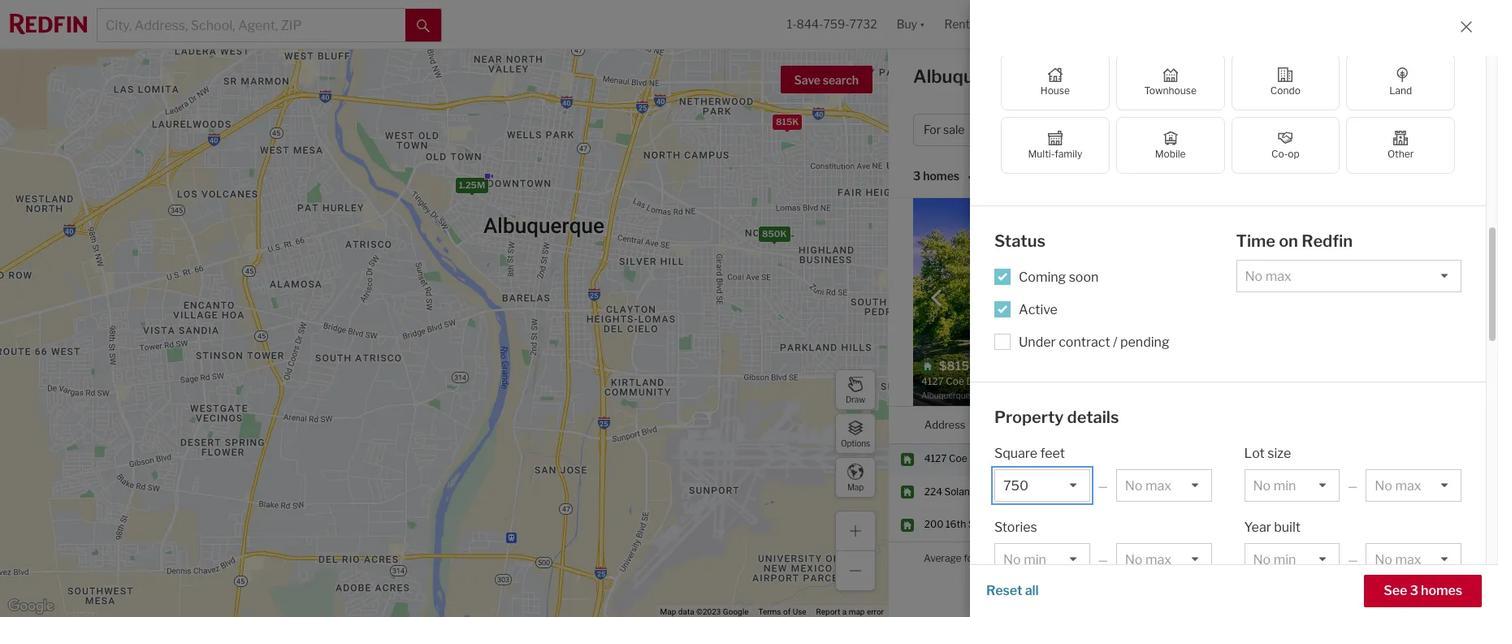 Task type: locate. For each thing, give the bounding box(es) containing it.
on inside original owner! spacious, well-designed brick home on nearly quarter-acre lot in mid-city neighborhood close to altura p...
[[1441, 212, 1453, 224]]

1 vertical spatial dr
[[978, 486, 989, 498]]

$815,000
[[1098, 453, 1144, 465]]

41 up see
[[1384, 552, 1395, 565]]

0 vertical spatial ne
[[982, 453, 996, 465]]

submit search image
[[417, 19, 430, 32]]

1 vertical spatial redfin
[[1222, 286, 1252, 298]]

1 horizontal spatial /
[[1221, 123, 1225, 137]]

0 vertical spatial 41 days
[[1393, 486, 1427, 498]]

House checkbox
[[1001, 54, 1110, 111]]

location
[[1024, 418, 1067, 431]]

1 horizontal spatial redfin
[[1302, 232, 1353, 251]]

4839
[[1269, 552, 1295, 565]]

0 vertical spatial $850,000
[[1098, 486, 1146, 498]]

reset
[[986, 583, 1023, 599]]

5
[[1283, 286, 1290, 298]]

recommended
[[1008, 169, 1091, 183]]

/ for pending
[[1113, 334, 1118, 350]]

draw
[[846, 394, 865, 404]]

on up to
[[1441, 212, 1453, 224]]

option group containing house
[[1001, 54, 1455, 174]]

1 vertical spatial /
[[1113, 334, 1118, 350]]

0 horizontal spatial redfin
[[1222, 286, 1252, 298]]

on down spacious,
[[1279, 232, 1298, 251]]

/ for 4+
[[1221, 123, 1225, 137]]

1 vertical spatial map
[[660, 608, 676, 617]]

0 vertical spatial on
[[1441, 212, 1453, 224]]

1 vertical spatial ft.
[[1449, 286, 1461, 298]]

0 horizontal spatial for
[[964, 553, 977, 565]]

41 right $278 in the right bottom of the page
[[1393, 486, 1404, 498]]

for right average
[[964, 553, 977, 565]]

guide
[[1436, 71, 1471, 86]]

759-
[[823, 17, 850, 31]]

dr for coe
[[970, 453, 980, 465]]

a
[[842, 608, 847, 617]]

for sale
[[924, 123, 965, 137]]

0 vertical spatial lot
[[1354, 286, 1369, 298]]

nm
[[1031, 66, 1062, 87]]

coming
[[1019, 269, 1066, 285]]

average for albuquerque:
[[924, 553, 1040, 565]]

favorite button checkbox
[[1162, 202, 1190, 230]]

size
[[1268, 446, 1291, 462]]

1 vertical spatial homes
[[1421, 583, 1463, 599]]

1 horizontal spatial map
[[847, 482, 864, 492]]

altura
[[1207, 238, 1234, 250]]

41 days up see
[[1384, 552, 1418, 565]]

1 vertical spatial 41
[[1384, 552, 1395, 565]]

average
[[924, 553, 962, 565]]

sort
[[979, 169, 1003, 183]]

1 vertical spatial $850,000
[[1094, 552, 1142, 565]]

/ left 'pending'
[[1113, 334, 1118, 350]]

41 for $255
[[1384, 552, 1395, 565]]

favorite button image
[[1162, 202, 1190, 230]]

lot for lot size 10,799 sq. ft.
[[1354, 286, 1369, 298]]

redfin down well-
[[1302, 232, 1353, 251]]

op
[[1288, 148, 1300, 160]]

ba
[[1244, 123, 1257, 137]]

• inside '3 homes •'
[[968, 170, 971, 184]]

2 vertical spatial 3
[[1410, 583, 1419, 599]]

insights
[[1343, 71, 1392, 86]]

1 albuquerque from the top
[[1024, 486, 1083, 498]]

3,056
[[1276, 486, 1304, 498]]

details inside button
[[1419, 381, 1454, 395]]

0 horizontal spatial on
[[1279, 232, 1298, 251]]

41 days right $278 in the right bottom of the page
[[1393, 486, 1427, 498]]

1 horizontal spatial details
[[1419, 381, 1454, 395]]

—
[[1098, 479, 1108, 493], [1348, 479, 1358, 493], [1098, 553, 1108, 567], [1348, 553, 1358, 567]]

1 vertical spatial for
[[964, 553, 977, 565]]

search
[[823, 73, 859, 87]]

homes down "for sale" on the top right of the page
[[923, 169, 960, 183]]

1 vertical spatial 41 days
[[1384, 552, 1418, 565]]

Townhouse checkbox
[[1116, 54, 1225, 111]]

albuquerque up albuquerque:
[[1024, 519, 1083, 531]]

1986
[[1436, 264, 1461, 276]]

0 horizontal spatial •
[[968, 170, 971, 184]]

filters
[[1341, 123, 1373, 137]]

list box
[[1236, 260, 1462, 292], [995, 470, 1090, 502], [1116, 470, 1212, 502], [1244, 470, 1340, 502], [1366, 470, 1462, 502], [995, 544, 1090, 576], [1116, 544, 1212, 576], [1244, 544, 1340, 576], [1366, 544, 1462, 576]]

under
[[1019, 334, 1056, 350]]

albuquerque down feet at the bottom
[[1024, 486, 1083, 498]]

1 horizontal spatial lot
[[1354, 286, 1369, 298]]

reset all
[[986, 583, 1039, 599]]

terms of use
[[758, 608, 807, 617]]

favorite this home image
[[1205, 378, 1224, 397]]

map
[[847, 482, 864, 492], [660, 608, 676, 617]]

0 horizontal spatial map
[[660, 608, 676, 617]]

google image
[[4, 596, 58, 618]]

1 vertical spatial •
[[968, 170, 971, 184]]

mid-
[[1320, 225, 1340, 237]]

dr for solano
[[978, 486, 989, 498]]

option group
[[1001, 54, 1455, 174]]

ne up the 'sw'
[[991, 486, 1004, 498]]

1 vertical spatial on
[[1279, 232, 1298, 251]]

3 down the for sale button
[[913, 169, 921, 183]]

— for year built
[[1348, 553, 1358, 567]]

$278
[[1343, 486, 1367, 498]]

0 vertical spatial albuquerque
[[1024, 486, 1083, 498]]

|
[[1398, 71, 1402, 86]]

0 vertical spatial ft.
[[1232, 264, 1243, 276]]

use
[[793, 608, 807, 617]]

• right filters
[[1375, 123, 1379, 137]]

redfin right on
[[1222, 286, 1252, 298]]

details right location
[[1067, 407, 1119, 427]]

0 vertical spatial 3
[[1381, 123, 1389, 137]]

albuquerque for 224 solano dr ne
[[1024, 486, 1083, 498]]

report a map error
[[816, 608, 884, 617]]

4 inside "4 bd / 4+ ba" button
[[1195, 123, 1203, 137]]

map down options
[[847, 482, 864, 492]]

table button
[[1434, 172, 1474, 197]]

ft. right $/sq. at the top
[[1232, 264, 1243, 276]]

homes right see
[[1421, 583, 1463, 599]]

mobile
[[1155, 148, 1186, 160]]

4127
[[924, 453, 947, 465]]

all filters • 3
[[1324, 123, 1389, 137]]

0 vertical spatial details
[[1419, 381, 1454, 395]]

lot size
[[1244, 446, 1291, 462]]

spacious,
[[1277, 212, 1321, 224]]

terms of use link
[[758, 608, 807, 617]]

for left sale
[[1129, 66, 1154, 87]]

city
[[1340, 225, 1357, 237]]

days up see
[[1397, 552, 1418, 565]]

41 days
[[1393, 486, 1427, 498], [1384, 552, 1418, 565]]

/ right bd
[[1221, 123, 1225, 137]]

/ inside button
[[1221, 123, 1225, 137]]

designed
[[1344, 212, 1386, 224]]

1 vertical spatial days
[[1406, 486, 1427, 498]]

square feet
[[995, 446, 1065, 462]]

ft. right sq.
[[1449, 286, 1461, 298]]

details right view
[[1419, 381, 1454, 395]]

0 horizontal spatial /
[[1113, 334, 1118, 350]]

1 horizontal spatial for
[[1129, 66, 1154, 87]]

10,799
[[1397, 286, 1430, 298]]

dr right the coe
[[970, 453, 980, 465]]

• for homes
[[968, 170, 971, 184]]

map for map
[[847, 482, 864, 492]]

map inside map button
[[847, 482, 864, 492]]

3 inside '3 homes •'
[[913, 169, 921, 183]]

location button
[[1024, 407, 1067, 444]]

0 vertical spatial map
[[847, 482, 864, 492]]

4,911
[[1276, 519, 1300, 531]]

1 horizontal spatial homes
[[1421, 583, 1463, 599]]

townhouse
[[1144, 85, 1197, 97]]

4,839
[[1276, 453, 1304, 465]]

square
[[995, 446, 1038, 462]]

2 horizontal spatial 3
[[1410, 583, 1419, 599]]

days right 5
[[1292, 286, 1314, 298]]

all
[[1025, 583, 1039, 599]]

3 right filters
[[1381, 123, 1389, 137]]

Multi-family checkbox
[[1001, 117, 1110, 174]]

ne for 4127 coe dr ne
[[982, 453, 996, 465]]

0 vertical spatial •
[[1375, 123, 1379, 137]]

• left the sort
[[968, 170, 971, 184]]

0 vertical spatial dr
[[970, 453, 980, 465]]

address
[[924, 418, 966, 431]]

dr
[[970, 453, 980, 465], [978, 486, 989, 498]]

report
[[816, 608, 840, 617]]

under contract / pending
[[1019, 334, 1170, 350]]

dr right solano
[[978, 486, 989, 498]]

— for square feet
[[1098, 479, 1108, 493]]

status
[[995, 232, 1046, 251]]

• inside button
[[1375, 123, 1379, 137]]

home
[[1088, 123, 1121, 137]]

1 vertical spatial 3
[[913, 169, 921, 183]]

1 horizontal spatial on
[[1441, 212, 1453, 224]]

0 vertical spatial for
[[1129, 66, 1154, 87]]

1 vertical spatial details
[[1067, 407, 1119, 427]]

224 solano dr ne
[[924, 486, 1004, 498]]

1 vertical spatial lot
[[1244, 446, 1265, 462]]

price image
[[1045, 126, 1061, 135]]

type
[[1123, 123, 1147, 137]]

1 vertical spatial albuquerque
[[1024, 519, 1083, 531]]

time
[[1236, 232, 1276, 251]]

quarter-
[[1237, 225, 1273, 237]]

ne right the coe
[[982, 453, 996, 465]]

year
[[1244, 520, 1271, 535]]

41
[[1393, 486, 1404, 498], [1384, 552, 1395, 565]]

224 solano dr ne link
[[924, 486, 1009, 499]]

for
[[924, 123, 941, 137]]

• for filters
[[1375, 123, 1379, 137]]

map for map data ©2023 google
[[660, 608, 676, 617]]

0 vertical spatial homes
[[923, 169, 960, 183]]

2 albuquerque from the top
[[1024, 519, 1083, 531]]

albuquerque for 200 16th st sw
[[1024, 519, 1083, 531]]

days right $278 in the right bottom of the page
[[1406, 486, 1427, 498]]

0 vertical spatial /
[[1221, 123, 1225, 137]]

0 vertical spatial 41
[[1393, 486, 1404, 498]]

1 horizontal spatial •
[[1375, 123, 1379, 137]]

terms
[[758, 608, 781, 617]]

map left data
[[660, 608, 676, 617]]

4.5
[[1235, 519, 1250, 531]]

$850,000 for 3,056
[[1098, 486, 1146, 498]]

0 horizontal spatial details
[[1067, 407, 1119, 427]]

4+
[[1227, 123, 1242, 137]]

2 vertical spatial days
[[1397, 552, 1418, 565]]

pending
[[1120, 334, 1170, 350]]

homes inside button
[[1421, 583, 1463, 599]]

$/sq.
[[1207, 264, 1230, 276]]

1.25m
[[459, 179, 485, 190]]

Mobile checkbox
[[1116, 117, 1225, 174]]

view details
[[1390, 381, 1454, 395]]

0 horizontal spatial lot
[[1244, 446, 1265, 462]]

3 right see
[[1410, 583, 1419, 599]]

0 horizontal spatial 3
[[913, 169, 921, 183]]

1 vertical spatial ne
[[991, 486, 1004, 498]]

0 horizontal spatial homes
[[923, 169, 960, 183]]

view details button
[[1381, 374, 1463, 402]]



Task type: vqa. For each thing, say whether or not it's contained in the screenshot.
Save search BUTTON
yes



Task type: describe. For each thing, give the bounding box(es) containing it.
table
[[1437, 173, 1471, 189]]

details for view details
[[1419, 381, 1454, 395]]

city guide link
[[1408, 69, 1474, 89]]

bd
[[1205, 123, 1219, 137]]

Other checkbox
[[1347, 117, 1455, 174]]

albuquerque, nm homes for sale
[[913, 66, 1195, 87]]

home
[[1413, 212, 1439, 224]]

$168
[[1290, 264, 1314, 276]]

close
[[1425, 225, 1449, 237]]

x-out this home image
[[1237, 378, 1257, 397]]

reset all button
[[986, 575, 1039, 608]]

$850,000 for 4839
[[1094, 552, 1142, 565]]

in
[[1309, 225, 1317, 237]]

— for stories
[[1098, 553, 1108, 567]]

brick
[[1388, 212, 1411, 224]]

5 days
[[1283, 286, 1314, 298]]

1-844-759-7732 link
[[787, 17, 877, 31]]

sw
[[980, 519, 997, 531]]

coming soon
[[1019, 269, 1099, 285]]

of
[[783, 608, 791, 617]]

market insights link
[[1295, 53, 1392, 89]]

— for lot size
[[1348, 479, 1358, 493]]

market
[[1295, 71, 1340, 86]]

see
[[1384, 583, 1407, 599]]

lot
[[1295, 225, 1307, 237]]

multi-family
[[1028, 148, 1083, 160]]

sale
[[943, 123, 965, 137]]

map region
[[0, 0, 937, 618]]

on
[[1207, 286, 1220, 298]]

previous button image
[[929, 290, 945, 306]]

200 16th st sw link
[[924, 519, 1009, 532]]

data
[[678, 608, 694, 617]]

original owner! spacious, well-designed brick home on nearly quarter-acre lot in mid-city neighborhood close to altura p...
[[1207, 212, 1461, 250]]

solano
[[945, 486, 976, 498]]

for sale button
[[913, 114, 996, 146]]

more link
[[1248, 238, 1272, 250]]

lot for lot size
[[1244, 446, 1265, 462]]

1-844-759-7732
[[787, 17, 877, 31]]

844-
[[797, 17, 823, 31]]

contract
[[1059, 334, 1110, 350]]

Condo checkbox
[[1231, 54, 1340, 111]]

address button
[[924, 407, 966, 444]]

41 days for $278
[[1393, 486, 1427, 498]]

property details
[[995, 407, 1119, 427]]

0 horizontal spatial ft.
[[1232, 264, 1243, 276]]

view details link
[[1381, 372, 1463, 402]]

map data ©2023 google
[[660, 608, 749, 617]]

:
[[1003, 169, 1006, 183]]

see 3 homes button
[[1364, 575, 1482, 608]]

1 horizontal spatial 3
[[1381, 123, 1389, 137]]

year built
[[1244, 520, 1301, 535]]

market insights | city guide
[[1295, 71, 1471, 86]]

days for $255
[[1397, 552, 1418, 565]]

41 for $278
[[1393, 486, 1404, 498]]

41 days for $255
[[1384, 552, 1418, 565]]

albuquerque:
[[979, 553, 1040, 565]]

4127 coe dr ne link
[[924, 453, 1009, 466]]

0 vertical spatial days
[[1292, 286, 1314, 298]]

ne for 224 solano dr ne
[[991, 486, 1004, 498]]

land
[[1390, 85, 1412, 97]]

days for $278
[[1406, 486, 1427, 498]]

other
[[1388, 148, 1414, 160]]

multi-
[[1028, 148, 1055, 160]]

4127 coe dr ne
[[924, 453, 996, 465]]

feet
[[1040, 446, 1065, 462]]

0 vertical spatial redfin
[[1302, 232, 1353, 251]]

1 horizontal spatial ft.
[[1449, 286, 1461, 298]]

photos button
[[1368, 172, 1434, 196]]

sq.
[[1432, 286, 1447, 298]]

google
[[723, 608, 749, 617]]

albuquerque,
[[913, 66, 1028, 87]]

acre
[[1273, 225, 1293, 237]]

property
[[995, 407, 1064, 427]]

City, Address, School, Agent, ZIP search field
[[98, 9, 405, 41]]

200 16th st sw
[[924, 519, 997, 531]]

1-
[[787, 17, 797, 31]]

815k
[[776, 116, 799, 127]]

Co-op checkbox
[[1231, 117, 1340, 174]]

homes inside '3 homes •'
[[923, 169, 960, 183]]

4 bd / 4+ ba button
[[1184, 114, 1287, 146]]

850k
[[762, 228, 787, 239]]

st
[[968, 519, 978, 531]]

save search
[[794, 73, 859, 87]]

options button
[[835, 414, 876, 454]]

16th
[[946, 519, 966, 531]]

to
[[1451, 225, 1461, 237]]

photos
[[1372, 173, 1415, 189]]

details for property details
[[1067, 407, 1119, 427]]

Land checkbox
[[1347, 54, 1455, 111]]

on redfin
[[1207, 286, 1252, 298]]

all filters • 3 button
[[1294, 114, 1399, 146]]

photo of 4127 coe dr ne, albuquerque, nm 87110 image
[[913, 198, 1194, 406]]

save search button
[[780, 66, 873, 93]]

view
[[1390, 381, 1416, 395]]



